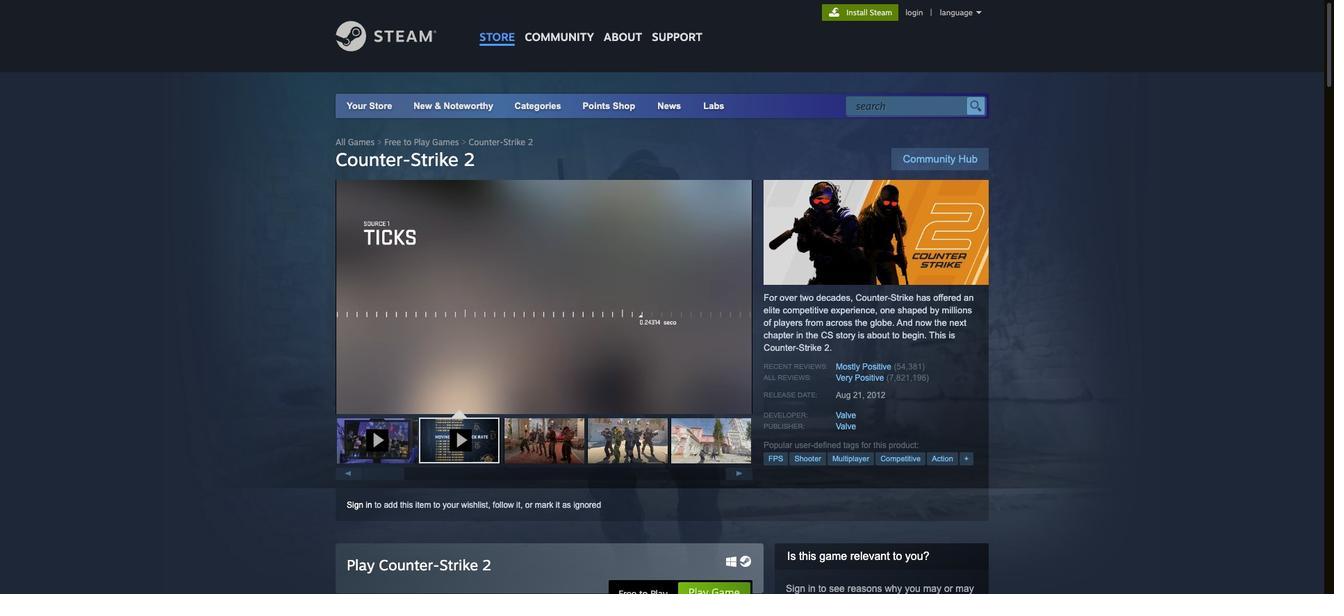 Task type: locate. For each thing, give the bounding box(es) containing it.
2 down "counter-strike 2" link
[[464, 148, 475, 170]]

labs link
[[693, 94, 736, 118]]

noteworthy
[[444, 101, 494, 111]]

1 horizontal spatial games
[[433, 137, 459, 147]]

1 vertical spatial positive
[[855, 373, 885, 383]]

new
[[414, 101, 432, 111]]

1 horizontal spatial 2
[[483, 556, 492, 574]]

0 vertical spatial all
[[336, 137, 346, 147]]

store
[[480, 30, 515, 44]]

all reviews:
[[764, 374, 812, 382]]

positive for mostly positive
[[863, 362, 892, 372]]

this right for
[[874, 441, 887, 451]]

defined
[[814, 441, 842, 451]]

counter- up one
[[856, 293, 891, 303]]

1 valve link from the top
[[836, 411, 857, 421]]

publisher:
[[764, 423, 805, 430]]

wishlist,
[[461, 501, 491, 510]]

1 horizontal spatial is
[[949, 330, 956, 341]]

elite
[[764, 305, 781, 316]]

2
[[528, 137, 533, 147], [464, 148, 475, 170], [483, 556, 492, 574]]

to right item
[[434, 501, 441, 510]]

valve link up popular user-defined tags for this product:
[[836, 422, 857, 432]]

1 horizontal spatial in
[[797, 330, 804, 341]]

community link
[[520, 0, 599, 50]]

valve up popular user-defined tags for this product:
[[836, 422, 857, 432]]

to
[[404, 137, 412, 147], [893, 330, 900, 341], [375, 501, 382, 510], [434, 501, 441, 510], [893, 551, 903, 562]]

0 horizontal spatial 2
[[464, 148, 475, 170]]

play counter-strike 2
[[347, 556, 492, 574]]

community
[[903, 153, 956, 165]]

all for all reviews:
[[764, 374, 776, 382]]

positive down mostly positive (54,381)
[[855, 373, 885, 383]]

competitive link
[[876, 453, 926, 466]]

0 vertical spatial reviews:
[[794, 363, 828, 371]]

labs
[[704, 101, 725, 111]]

positive
[[863, 362, 892, 372], [855, 373, 885, 383]]

2 horizontal spatial the
[[935, 318, 947, 328]]

counter-strike 2 link
[[469, 137, 533, 147]]

is right story
[[859, 330, 865, 341]]

points shop
[[583, 101, 636, 111]]

two
[[800, 293, 814, 303]]

0 horizontal spatial games
[[348, 137, 375, 147]]

0 horizontal spatial all
[[336, 137, 346, 147]]

0 vertical spatial valve
[[836, 411, 857, 421]]

all games link
[[336, 137, 375, 147]]

reviews: down recent reviews:
[[778, 374, 812, 382]]

this right add
[[400, 501, 413, 510]]

2 down wishlist,
[[483, 556, 492, 574]]

0 vertical spatial valve link
[[836, 411, 857, 421]]

about
[[868, 330, 890, 341]]

from
[[806, 318, 824, 328]]

0 vertical spatial play
[[414, 137, 430, 147]]

mark
[[535, 501, 554, 510]]

2 horizontal spatial 2
[[528, 137, 533, 147]]

1 horizontal spatial all
[[764, 374, 776, 382]]

strike
[[504, 137, 526, 147], [411, 148, 459, 170], [891, 293, 914, 303], [799, 343, 822, 353], [440, 556, 478, 574]]

+
[[965, 455, 969, 463]]

games
[[348, 137, 375, 147], [433, 137, 459, 147]]

new & noteworthy
[[414, 101, 494, 111]]

your store link
[[347, 101, 392, 111]]

1 vertical spatial valve link
[[836, 422, 857, 432]]

user-
[[795, 441, 814, 451]]

0 horizontal spatial the
[[806, 330, 819, 341]]

1 vertical spatial reviews:
[[778, 374, 812, 382]]

> down noteworthy
[[462, 137, 467, 147]]

store
[[369, 101, 392, 111]]

mostly
[[836, 362, 860, 372]]

release
[[764, 391, 796, 399]]

global menu navigation
[[475, 0, 708, 50]]

None search field
[[846, 96, 987, 116]]

is down next on the right of page
[[949, 330, 956, 341]]

0 vertical spatial positive
[[863, 362, 892, 372]]

competitive
[[783, 305, 829, 316]]

all left free
[[336, 137, 346, 147]]

to left you?
[[893, 551, 903, 562]]

hub
[[959, 153, 978, 165]]

account menu navigation
[[823, 4, 989, 21]]

to down and
[[893, 330, 900, 341]]

all down recent
[[764, 374, 776, 382]]

link to the steam homepage image
[[336, 21, 458, 51]]

free to play games link
[[385, 137, 459, 147]]

shooter
[[795, 455, 822, 463]]

valve link for developer:
[[836, 411, 857, 421]]

2 down categories link on the left top
[[528, 137, 533, 147]]

developer:
[[764, 412, 809, 419]]

tags
[[844, 441, 860, 451]]

release date:
[[764, 391, 818, 399]]

counter-
[[469, 137, 504, 147], [336, 148, 411, 170], [856, 293, 891, 303], [764, 343, 799, 353], [379, 556, 440, 574]]

counter- down noteworthy
[[469, 137, 504, 147]]

1 horizontal spatial >
[[462, 137, 467, 147]]

1 vertical spatial valve
[[836, 422, 857, 432]]

2 is from the left
[[949, 330, 956, 341]]

all
[[336, 137, 346, 147], [764, 374, 776, 382]]

positive up very positive (7,821,196)
[[863, 362, 892, 372]]

1 valve from the top
[[836, 411, 857, 421]]

play down sign in link
[[347, 556, 375, 574]]

it,
[[517, 501, 523, 510]]

1 vertical spatial all
[[764, 374, 776, 382]]

2 vertical spatial this
[[799, 551, 817, 562]]

1 > from the left
[[377, 137, 382, 147]]

is
[[859, 330, 865, 341], [949, 330, 956, 341]]

0 vertical spatial in
[[797, 330, 804, 341]]

of
[[764, 318, 772, 328]]

support
[[652, 30, 703, 44]]

1 vertical spatial 2
[[464, 148, 475, 170]]

2 valve from the top
[[836, 422, 857, 432]]

play up counter-strike 2
[[414, 137, 430, 147]]

0 horizontal spatial this
[[400, 501, 413, 510]]

valve link for publisher:
[[836, 422, 857, 432]]

next
[[950, 318, 967, 328]]

reviews:
[[794, 363, 828, 371], [778, 374, 812, 382]]

(7,821,196)
[[887, 373, 930, 383]]

1 horizontal spatial the
[[855, 318, 868, 328]]

add
[[384, 501, 398, 510]]

install steam link
[[823, 4, 899, 21]]

in down players
[[797, 330, 804, 341]]

1 vertical spatial in
[[366, 501, 372, 510]]

the up this
[[935, 318, 947, 328]]

&
[[435, 101, 441, 111]]

0 horizontal spatial is
[[859, 330, 865, 341]]

valve down aug
[[836, 411, 857, 421]]

valve link down aug
[[836, 411, 857, 421]]

0 horizontal spatial >
[[377, 137, 382, 147]]

about
[[604, 30, 643, 44]]

categories link
[[515, 101, 562, 111]]

search search field
[[857, 97, 964, 115]]

it
[[556, 501, 560, 510]]

for
[[764, 293, 778, 303]]

shop
[[613, 101, 636, 111]]

games down &
[[433, 137, 459, 147]]

very
[[836, 373, 853, 383]]

sign in link
[[347, 501, 372, 510]]

the down experience,
[[855, 318, 868, 328]]

your
[[347, 101, 367, 111]]

2 horizontal spatial this
[[874, 441, 887, 451]]

1 horizontal spatial play
[[414, 137, 430, 147]]

reviews: down the 2.
[[794, 363, 828, 371]]

the down the from
[[806, 330, 819, 341]]

all games > free to play games > counter-strike 2
[[336, 137, 533, 147]]

games left free
[[348, 137, 375, 147]]

1 vertical spatial play
[[347, 556, 375, 574]]

now
[[916, 318, 932, 328]]

in right 'sign'
[[366, 501, 372, 510]]

this right is on the bottom of page
[[799, 551, 817, 562]]

2 valve link from the top
[[836, 422, 857, 432]]

> left free
[[377, 137, 382, 147]]



Task type: describe. For each thing, give the bounding box(es) containing it.
2.
[[825, 343, 832, 353]]

fps link
[[764, 453, 789, 466]]

multiplayer
[[833, 455, 870, 463]]

news
[[658, 101, 682, 111]]

0 vertical spatial this
[[874, 441, 887, 451]]

community
[[525, 30, 594, 44]]

reviews: for very positive (7,821,196)
[[778, 374, 812, 382]]

an
[[964, 293, 974, 303]]

for over two decades, counter-strike has offered an elite competitive experience, one shaped by millions of players from across the globe. and now the next chapter in the cs story is about to begin. this is counter-strike 2.
[[764, 293, 974, 353]]

positive for very positive
[[855, 373, 885, 383]]

your
[[443, 501, 459, 510]]

1 horizontal spatial this
[[799, 551, 817, 562]]

chapter
[[764, 330, 794, 341]]

to left add
[[375, 501, 382, 510]]

to right free
[[404, 137, 412, 147]]

is this game relevant to you?
[[788, 551, 930, 562]]

popular user-defined tags for this product:
[[764, 441, 919, 451]]

all for all games > free to play games > counter-strike 2
[[336, 137, 346, 147]]

aug
[[836, 391, 851, 400]]

millions
[[942, 305, 973, 316]]

points shop link
[[572, 94, 647, 118]]

one
[[881, 305, 896, 316]]

experience,
[[831, 305, 878, 316]]

over
[[780, 293, 798, 303]]

1 games from the left
[[348, 137, 375, 147]]

counter-strike 2
[[336, 148, 475, 170]]

sign
[[347, 501, 364, 510]]

strike left the 2.
[[799, 343, 822, 353]]

shooter link
[[790, 453, 827, 466]]

offered
[[934, 293, 962, 303]]

globe.
[[871, 318, 895, 328]]

recent reviews:
[[764, 363, 828, 371]]

mostly positive (54,381)
[[836, 362, 925, 372]]

game
[[820, 551, 848, 562]]

product:
[[889, 441, 919, 451]]

1 vertical spatial this
[[400, 501, 413, 510]]

strike up shaped
[[891, 293, 914, 303]]

reviews: for mostly positive (54,381)
[[794, 363, 828, 371]]

fps
[[769, 455, 784, 463]]

popular
[[764, 441, 793, 451]]

action link
[[928, 453, 959, 466]]

by
[[930, 305, 940, 316]]

(54,381)
[[894, 362, 925, 372]]

new & noteworthy link
[[414, 101, 494, 111]]

story
[[836, 330, 856, 341]]

players
[[774, 318, 803, 328]]

|
[[931, 8, 933, 17]]

sign in to add this item to your wishlist, follow it, or mark it as ignored
[[347, 501, 602, 510]]

item
[[416, 501, 431, 510]]

login link
[[903, 8, 926, 17]]

2012
[[867, 391, 886, 400]]

valve for developer:
[[836, 411, 857, 421]]

0 horizontal spatial in
[[366, 501, 372, 510]]

2 > from the left
[[462, 137, 467, 147]]

community hub link
[[892, 148, 989, 170]]

counter- down chapter on the bottom right of the page
[[764, 343, 799, 353]]

login | language
[[906, 8, 973, 17]]

points
[[583, 101, 611, 111]]

counter- down item
[[379, 556, 440, 574]]

cs
[[821, 330, 834, 341]]

your store
[[347, 101, 392, 111]]

1 is from the left
[[859, 330, 865, 341]]

steam
[[870, 8, 893, 17]]

install steam
[[847, 8, 893, 17]]

or
[[525, 501, 533, 510]]

about link
[[599, 0, 647, 47]]

valve for publisher:
[[836, 422, 857, 432]]

to inside for over two decades, counter-strike has offered an elite competitive experience, one shaped by millions of players from across the globe. and now the next chapter in the cs story is about to begin. this is counter-strike 2.
[[893, 330, 900, 341]]

language
[[941, 8, 973, 17]]

news link
[[647, 94, 693, 118]]

decades,
[[817, 293, 854, 303]]

has
[[917, 293, 931, 303]]

recent
[[764, 363, 793, 371]]

strike down all games > free to play games > counter-strike 2 at top left
[[411, 148, 459, 170]]

this
[[930, 330, 947, 341]]

multiplayer link
[[828, 453, 875, 466]]

strike down your
[[440, 556, 478, 574]]

0 horizontal spatial play
[[347, 556, 375, 574]]

store link
[[475, 0, 520, 50]]

strike down 'categories'
[[504, 137, 526, 147]]

support link
[[647, 0, 708, 47]]

ignored
[[574, 501, 602, 510]]

shaped
[[898, 305, 928, 316]]

as
[[563, 501, 571, 510]]

21,
[[854, 391, 865, 400]]

across
[[826, 318, 853, 328]]

in inside for over two decades, counter-strike has offered an elite competitive experience, one shaped by millions of players from across the globe. and now the next chapter in the cs story is about to begin. this is counter-strike 2.
[[797, 330, 804, 341]]

you?
[[906, 551, 930, 562]]

login
[[906, 8, 924, 17]]

2 vertical spatial 2
[[483, 556, 492, 574]]

aug 21, 2012
[[836, 391, 886, 400]]

categories
[[515, 101, 562, 111]]

0 vertical spatial 2
[[528, 137, 533, 147]]

competitive
[[881, 455, 921, 463]]

date:
[[798, 391, 818, 399]]

2 games from the left
[[433, 137, 459, 147]]

counter- down all games link
[[336, 148, 411, 170]]



Task type: vqa. For each thing, say whether or not it's contained in the screenshot.
at: in the top right of the page
no



